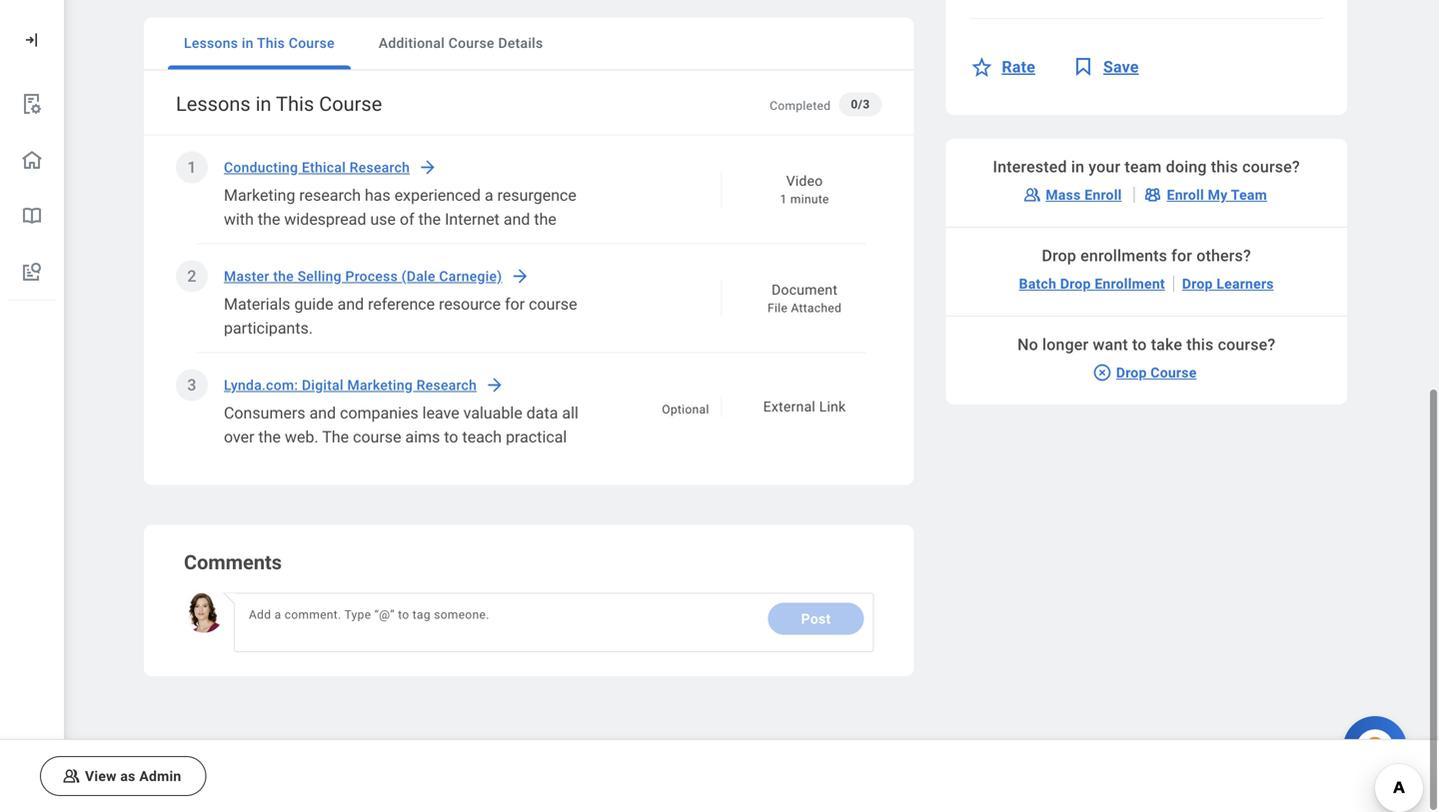 Task type: vqa. For each thing, say whether or not it's contained in the screenshot.
Service
no



Task type: locate. For each thing, give the bounding box(es) containing it.
ethical down repercussions.
[[493, 378, 541, 397]]

leave
[[422, 404, 459, 423]]

and down ways
[[224, 476, 250, 495]]

used.
[[439, 450, 478, 469]]

conducts
[[365, 330, 431, 349]]

for inside course details element
[[1171, 247, 1192, 266]]

0 vertical spatial this
[[1211, 158, 1238, 177]]

enroll down doing
[[1167, 187, 1204, 203]]

lessons in this course inside "button"
[[184, 35, 335, 51]]

enrollment
[[1095, 276, 1165, 292]]

1 vertical spatial in
[[256, 92, 271, 116]]

your down arrow right icon
[[475, 402, 505, 421]]

how down over
[[224, 450, 254, 469]]

0 horizontal spatial with
[[224, 210, 254, 229]]

this for doing
[[1211, 158, 1238, 177]]

collect
[[334, 282, 381, 301], [487, 426, 534, 445]]

1 vertical spatial lessons
[[176, 92, 251, 116]]

how down the serious
[[379, 378, 409, 397]]

for down social
[[308, 258, 328, 277]]

2 vertical spatial this
[[224, 378, 254, 397]]

course inside "button"
[[289, 35, 335, 51]]

1 horizontal spatial in
[[256, 92, 271, 116]]

research inside button
[[350, 159, 410, 176]]

than
[[527, 234, 558, 253]]

that down the carrying
[[308, 476, 336, 495]]

0 horizontal spatial enroll
[[1085, 187, 1122, 203]]

2 vertical spatial that
[[308, 476, 336, 495]]

research up 'define'
[[416, 377, 477, 393]]

to left the reveal
[[351, 306, 365, 325]]

in
[[242, 35, 254, 51], [256, 92, 271, 116], [1071, 158, 1084, 177]]

research up the practical
[[509, 402, 571, 421]]

can up used.
[[457, 426, 483, 445]]

use.
[[434, 476, 464, 495]]

serious
[[372, 354, 424, 373]]

this inside marketing research has experienced a resurgence with the widespread use of the internet and the popularity of social networking. it is easier than ever before for companies to connect directly with customers and collect individual information that can be correlated to reveal market trends. however, the way a company conducts its market research these days can have serious ethical repercussions. this lesson will cover how to conduct ethical research. you'll learn how to define your research questions, what type of data you can collect and how that data can ethically be used.
[[224, 378, 254, 397]]

document file attached
[[768, 282, 842, 315]]

1 horizontal spatial marketing
[[347, 377, 413, 393]]

research up has
[[350, 159, 410, 176]]

1 horizontal spatial research
[[416, 377, 477, 393]]

course
[[289, 35, 335, 51], [448, 35, 494, 51], [319, 92, 382, 116], [1151, 365, 1197, 381]]

enroll right mass
[[1085, 187, 1122, 203]]

data down web.
[[290, 450, 321, 469]]

0 vertical spatial that
[[543, 282, 571, 301]]

master the selling process (dale carnegie) button
[[224, 260, 530, 292]]

1 inside video 1 minute
[[780, 192, 787, 206]]

1 vertical spatial with
[[549, 258, 579, 277]]

your inside marketing research has experienced a resurgence with the widespread use of the internet and the popularity of social networking. it is easier than ever before for companies to connect directly with customers and collect individual information that can be correlated to reveal market trends. however, the way a company conducts its market research these days can have serious ethical repercussions. this lesson will cover how to conduct ethical research. you'll learn how to define your research questions, what type of data you can collect and how that data can ethically be used.
[[475, 402, 505, 421]]

market up its
[[415, 306, 465, 325]]

mass enroll link
[[1014, 179, 1134, 211]]

course? down learners
[[1218, 335, 1275, 354]]

1 vertical spatial collect
[[487, 426, 534, 445]]

course
[[529, 295, 577, 314], [353, 428, 401, 447]]

transformation import image
[[22, 30, 42, 50]]

course? for no longer want to take this course?
[[1218, 335, 1275, 354]]

1 vertical spatial that
[[258, 450, 286, 469]]

1 horizontal spatial course
[[529, 295, 577, 314]]

2 horizontal spatial that
[[543, 282, 571, 301]]

arrow right image
[[485, 375, 505, 395]]

video
[[786, 173, 823, 189]]

your
[[1089, 158, 1120, 177], [475, 402, 505, 421]]

rate button
[[970, 43, 1047, 91]]

arrow right image up experienced
[[418, 157, 438, 177]]

this right take
[[1186, 335, 1214, 354]]

1 vertical spatial marketing
[[347, 377, 413, 393]]

batch
[[1019, 276, 1056, 292]]

is
[[464, 234, 476, 253]]

1 vertical spatial research
[[416, 377, 477, 393]]

to up used.
[[444, 428, 458, 447]]

1 vertical spatial arrow right image
[[510, 266, 530, 286]]

1 horizontal spatial for
[[505, 295, 525, 314]]

course?
[[1242, 158, 1300, 177], [1218, 335, 1275, 354]]

details
[[498, 35, 543, 51]]

ethically
[[355, 450, 414, 469]]

0 vertical spatial research
[[299, 186, 361, 205]]

1 horizontal spatial arrow right image
[[510, 266, 530, 286]]

research
[[299, 186, 361, 205], [510, 330, 571, 349], [509, 402, 571, 421]]

questions,
[[224, 426, 297, 445]]

individual
[[385, 282, 453, 301]]

0 horizontal spatial be
[[254, 306, 271, 325]]

ethical
[[302, 159, 346, 176]]

drop for drop enrollments for others?
[[1042, 247, 1076, 266]]

of down widespread
[[298, 234, 313, 253]]

1 vertical spatial research
[[510, 330, 571, 349]]

1
[[187, 158, 196, 177], [780, 192, 787, 206]]

this up the my
[[1211, 158, 1238, 177]]

0 horizontal spatial marketing
[[224, 186, 295, 205]]

course up the ethically
[[353, 428, 401, 447]]

companies inside marketing research has experienced a resurgence with the widespread use of the internet and the popularity of social networking. it is easier than ever before for companies to connect directly with customers and collect individual information that can be correlated to reveal market trends. however, the way a company conducts its market research these days can have serious ethical repercussions. this lesson will cover how to conduct ethical research. you'll learn how to define your research questions, what type of data you can collect and how that data can ethically be used.
[[332, 258, 410, 277]]

of up the putting
[[264, 452, 279, 471]]

companies down lynda.com: digital marketing research button
[[340, 404, 418, 423]]

lessons inside lessons in this course element
[[176, 92, 251, 116]]

before
[[258, 258, 304, 277]]

0 vertical spatial 1
[[187, 158, 196, 177]]

0 vertical spatial ethical
[[428, 354, 475, 373]]

lynda.com:
[[224, 377, 298, 393]]

marketing inside button
[[347, 377, 413, 393]]

that down questions,
[[258, 450, 286, 469]]

0 vertical spatial in
[[242, 35, 254, 51]]

and up correlated
[[304, 282, 330, 301]]

1 vertical spatial how
[[375, 402, 405, 421]]

and down master the selling process (dale carnegie)
[[337, 295, 364, 314]]

companies inside consumers and companies leave valuable data all over the web. the course aims to teach practical ways of carrying out digital marketing research, and putting that data to good use.
[[340, 404, 418, 423]]

1 vertical spatial market
[[456, 330, 506, 349]]

0 horizontal spatial that
[[258, 450, 286, 469]]

arrow right image inside master the selling process (dale carnegie) button
[[510, 266, 530, 286]]

of
[[400, 210, 414, 229], [298, 234, 313, 253], [374, 426, 388, 445], [264, 452, 279, 471]]

0 vertical spatial course?
[[1242, 158, 1300, 177]]

1 vertical spatial this
[[276, 92, 314, 116]]

video 1 minute
[[780, 173, 829, 206]]

for down directly
[[505, 295, 525, 314]]

1 vertical spatial this
[[1186, 335, 1214, 354]]

companies down social
[[332, 258, 410, 277]]

days
[[267, 354, 300, 373]]

drop inside drop course button
[[1116, 365, 1147, 381]]

networking.
[[363, 234, 446, 253]]

the
[[258, 210, 280, 229], [418, 210, 441, 229], [534, 210, 557, 229], [273, 268, 294, 285], [224, 330, 246, 349], [258, 428, 281, 447]]

a right way
[[282, 330, 291, 349]]

as
[[120, 768, 136, 785]]

in inside course details element
[[1071, 158, 1084, 177]]

3
[[187, 376, 196, 395]]

market down trends.
[[456, 330, 506, 349]]

data
[[526, 404, 558, 423], [392, 426, 424, 445], [290, 450, 321, 469], [340, 476, 372, 495]]

list
[[0, 76, 64, 301], [160, 135, 903, 497]]

optional
[[662, 402, 709, 416]]

research up widespread
[[299, 186, 361, 205]]

1 vertical spatial your
[[475, 402, 505, 421]]

marketing down the serious
[[347, 377, 413, 393]]

to left take
[[1132, 335, 1147, 354]]

can down customers
[[224, 306, 250, 325]]

0 vertical spatial arrow right image
[[418, 157, 438, 177]]

data up digital
[[392, 426, 424, 445]]

0 horizontal spatial research
[[350, 159, 410, 176]]

and inside materials guide and reference resource for course participants.
[[337, 295, 364, 314]]

1 horizontal spatial list
[[160, 135, 903, 497]]

that inside consumers and companies leave valuable data all over the web. the course aims to teach practical ways of carrying out digital marketing research, and putting that data to good use.
[[308, 476, 336, 495]]

repercussions.
[[479, 354, 584, 373]]

with down than
[[549, 258, 579, 277]]

1 left the conducting
[[187, 158, 196, 177]]

1 vertical spatial ethical
[[493, 378, 541, 397]]

0 horizontal spatial in
[[242, 35, 254, 51]]

1 horizontal spatial with
[[549, 258, 579, 277]]

the left selling
[[273, 268, 294, 285]]

to down the ethically
[[376, 476, 390, 495]]

drop inside drop learners link
[[1182, 276, 1213, 292]]

data down out
[[340, 476, 372, 495]]

1 vertical spatial be
[[418, 450, 435, 469]]

2 vertical spatial how
[[224, 450, 254, 469]]

how down lynda.com: digital marketing research button
[[375, 402, 405, 421]]

1 vertical spatial 1
[[780, 192, 787, 206]]

course down directly
[[529, 295, 577, 314]]

can
[[224, 306, 250, 325], [304, 354, 330, 373], [457, 426, 483, 445], [325, 450, 351, 469]]

the inside consumers and companies leave valuable data all over the web. the course aims to teach practical ways of carrying out digital marketing research, and putting that data to good use.
[[258, 428, 281, 447]]

social
[[317, 234, 359, 253]]

2 horizontal spatial in
[[1071, 158, 1084, 177]]

the down consumers
[[258, 428, 281, 447]]

0 horizontal spatial for
[[308, 258, 328, 277]]

0 vertical spatial a
[[485, 186, 493, 205]]

1 horizontal spatial ethical
[[493, 378, 541, 397]]

marketing
[[224, 186, 295, 205], [347, 377, 413, 393]]

marketing research has experienced a resurgence with the widespread use of the internet and the popularity of social networking. it is easier than ever before for companies to connect directly with customers and collect individual information that can be correlated to reveal market trends. however, the way a company conducts its market research these days can have serious ethical repercussions. this lesson will cover how to conduct ethical research. you'll learn how to define your research questions, what type of data you can collect and how that data can ethically be used.
[[224, 186, 587, 469]]

2 horizontal spatial for
[[1171, 247, 1192, 266]]

no longer want to take this course?
[[1017, 335, 1275, 354]]

ethical down its
[[428, 354, 475, 373]]

enroll inside 'link'
[[1085, 187, 1122, 203]]

master
[[224, 268, 269, 285]]

additional course details
[[379, 35, 543, 51]]

0 vertical spatial lessons in this course
[[184, 35, 335, 51]]

course? up team
[[1242, 158, 1300, 177]]

0 vertical spatial lessons
[[184, 35, 238, 51]]

0 horizontal spatial 1
[[187, 158, 196, 177]]

drop up the batch at the top of the page
[[1042, 247, 1076, 266]]

the up than
[[534, 210, 557, 229]]

for inside marketing research has experienced a resurgence with the widespread use of the internet and the popularity of social networking. it is easier than ever before for companies to connect directly with customers and collect individual information that can be correlated to reveal market trends. however, the way a company conducts its market research these days can have serious ethical repercussions. this lesson will cover how to conduct ethical research. you'll learn how to define your research questions, what type of data you can collect and how that data can ethically be used.
[[308, 258, 328, 277]]

internet
[[445, 210, 500, 229]]

report parameter image
[[20, 92, 44, 116]]

2 vertical spatial in
[[1071, 158, 1084, 177]]

batch drop enrollment
[[1019, 276, 1165, 292]]

research up repercussions.
[[510, 330, 571, 349]]

interested in your team doing this course?
[[993, 158, 1300, 177]]

0 horizontal spatial ethical
[[428, 354, 475, 373]]

experienced
[[394, 186, 481, 205]]

tab list
[[144, 17, 914, 70]]

save
[[1103, 58, 1139, 77]]

0 vertical spatial course
[[529, 295, 577, 314]]

0 vertical spatial companies
[[332, 258, 410, 277]]

will
[[309, 378, 333, 397]]

media classroom image
[[61, 766, 81, 786]]

conduct
[[432, 378, 489, 397]]

the up popularity
[[258, 210, 280, 229]]

1 horizontal spatial 1
[[780, 192, 787, 206]]

1 vertical spatial course?
[[1218, 335, 1275, 354]]

Comment text field
[[244, 603, 756, 639]]

1 vertical spatial companies
[[340, 404, 418, 423]]

a up internet
[[485, 186, 493, 205]]

2
[[187, 267, 196, 286]]

to up aims
[[409, 402, 423, 421]]

0 horizontal spatial your
[[475, 402, 505, 421]]

research
[[350, 159, 410, 176], [416, 377, 477, 393]]

drop for drop learners
[[1182, 276, 1213, 292]]

course inside consumers and companies leave valuable data all over the web. the course aims to teach practical ways of carrying out digital marketing research, and putting that data to good use.
[[353, 428, 401, 447]]

enroll
[[1085, 187, 1122, 203], [1167, 187, 1204, 203]]

arrow right image inside conducting ethical research button
[[418, 157, 438, 177]]

course? for interested in your team doing this course?
[[1242, 158, 1300, 177]]

be down customers
[[254, 306, 271, 325]]

lessons inside lessons in this course "button"
[[184, 35, 238, 51]]

0 vertical spatial be
[[254, 306, 271, 325]]

putting
[[254, 476, 304, 495]]

in inside "button"
[[242, 35, 254, 51]]

0 horizontal spatial arrow right image
[[418, 157, 438, 177]]

a
[[485, 186, 493, 205], [282, 330, 291, 349]]

with up popularity
[[224, 210, 254, 229]]

drop
[[1042, 247, 1076, 266], [1060, 276, 1091, 292], [1182, 276, 1213, 292], [1116, 365, 1147, 381]]

drop course button
[[1084, 357, 1209, 389]]

0 horizontal spatial a
[[282, 330, 291, 349]]

easier
[[480, 234, 523, 253]]

collect up the reveal
[[334, 282, 381, 301]]

be down aims
[[418, 450, 435, 469]]

0 vertical spatial collect
[[334, 282, 381, 301]]

marketing down the conducting
[[224, 186, 295, 205]]

drop down others?
[[1182, 276, 1213, 292]]

your up the 'mass enroll' at the right of page
[[1089, 158, 1120, 177]]

0 vertical spatial marketing
[[224, 186, 295, 205]]

0 vertical spatial research
[[350, 159, 410, 176]]

materials
[[224, 295, 290, 314]]

1 horizontal spatial enroll
[[1167, 187, 1204, 203]]

0 vertical spatial market
[[415, 306, 465, 325]]

arrow right image
[[418, 157, 438, 177], [510, 266, 530, 286]]

research,
[[494, 452, 559, 471]]

1 enroll from the left
[[1085, 187, 1122, 203]]

2 enroll from the left
[[1167, 187, 1204, 203]]

1 horizontal spatial your
[[1089, 158, 1120, 177]]

of up the ethically
[[374, 426, 388, 445]]

materials guide and reference resource for course participants.
[[224, 295, 577, 338]]

1 horizontal spatial that
[[308, 476, 336, 495]]

has
[[365, 186, 390, 205]]

0 vertical spatial your
[[1089, 158, 1120, 177]]

collect down valuable
[[487, 426, 534, 445]]

this
[[1211, 158, 1238, 177], [1186, 335, 1214, 354]]

0 horizontal spatial course
[[353, 428, 401, 447]]

drop right x circle image
[[1116, 365, 1147, 381]]

for left others?
[[1171, 247, 1192, 266]]

that up however,
[[543, 282, 571, 301]]

1 left minute
[[780, 192, 787, 206]]

completed
[[770, 99, 831, 113]]

and
[[504, 210, 530, 229], [304, 282, 330, 301], [337, 295, 364, 314], [309, 404, 336, 423], [538, 426, 565, 445], [224, 476, 250, 495]]

1 vertical spatial course
[[353, 428, 401, 447]]

and up the what
[[309, 404, 336, 423]]

1 vertical spatial a
[[282, 330, 291, 349]]

list containing 1
[[160, 135, 903, 497]]

drop right the batch at the top of the page
[[1060, 276, 1091, 292]]

for
[[1171, 247, 1192, 266], [308, 258, 328, 277], [505, 295, 525, 314]]

of inside consumers and companies leave valuable data all over the web. the course aims to teach practical ways of carrying out digital marketing research, and putting that data to good use.
[[264, 452, 279, 471]]

media classroom image
[[1022, 185, 1042, 205]]

lessons
[[184, 35, 238, 51], [176, 92, 251, 116]]

media mylearning image
[[1071, 55, 1095, 79]]

0 horizontal spatial collect
[[334, 282, 381, 301]]

0 vertical spatial this
[[257, 35, 285, 51]]

1 vertical spatial lessons in this course
[[176, 92, 382, 116]]

arrow right image down easier
[[510, 266, 530, 286]]

course details element
[[946, 0, 1347, 429]]

x circle image
[[1092, 363, 1112, 383]]

additional course details button
[[363, 17, 559, 69]]



Task type: describe. For each thing, give the bounding box(es) containing it.
list inside lessons in this course element
[[160, 135, 903, 497]]

arrow right image for resource
[[510, 266, 530, 286]]

no
[[1017, 335, 1038, 354]]

batch drop enrollment link
[[1011, 268, 1173, 300]]

lesson
[[258, 378, 305, 397]]

correlated
[[275, 306, 347, 325]]

connect
[[432, 258, 489, 277]]

you
[[428, 426, 453, 445]]

consumers and companies leave valuable data all over the web. the course aims to teach practical ways of carrying out digital marketing research, and putting that data to good use.
[[224, 404, 578, 495]]

post button
[[768, 603, 864, 635]]

home image
[[20, 148, 44, 172]]

this for take
[[1186, 335, 1214, 354]]

1 horizontal spatial a
[[485, 186, 493, 205]]

0 vertical spatial how
[[379, 378, 409, 397]]

my
[[1208, 187, 1228, 203]]

research.
[[224, 402, 290, 421]]

of right use
[[400, 210, 414, 229]]

you'll
[[294, 402, 332, 421]]

team
[[1125, 158, 1162, 177]]

use
[[370, 210, 396, 229]]

additional
[[379, 35, 445, 51]]

can down the at the left of the page
[[325, 450, 351, 469]]

doing
[[1166, 158, 1207, 177]]

0 vertical spatial with
[[224, 210, 254, 229]]

want
[[1093, 335, 1128, 354]]

in for course details element
[[1071, 158, 1084, 177]]

directly
[[493, 258, 545, 277]]

reference
[[368, 295, 435, 314]]

enroll my team
[[1167, 187, 1267, 203]]

to down the serious
[[413, 378, 428, 397]]

marketing
[[419, 452, 490, 471]]

your inside course details element
[[1089, 158, 1120, 177]]

document
[[772, 282, 838, 298]]

cover
[[337, 378, 376, 397]]

view as admin
[[85, 768, 181, 785]]

take
[[1151, 335, 1182, 354]]

team
[[1231, 187, 1267, 203]]

define
[[427, 402, 471, 421]]

lynda.com: digital marketing research
[[224, 377, 477, 393]]

lessons in this course element
[[144, 74, 914, 497]]

drop inside batch drop enrollment link
[[1060, 276, 1091, 292]]

view as admin button
[[40, 756, 206, 796]]

however,
[[522, 306, 587, 325]]

external
[[763, 399, 816, 415]]

practical
[[506, 428, 567, 447]]

these
[[224, 354, 263, 373]]

digital
[[371, 452, 415, 471]]

carrying
[[283, 452, 340, 471]]

the down experienced
[[418, 210, 441, 229]]

data up the practical
[[526, 404, 558, 423]]

(dale
[[402, 268, 435, 285]]

trends.
[[469, 306, 518, 325]]

learners
[[1217, 276, 1274, 292]]

conducting
[[224, 159, 298, 176]]

others?
[[1196, 247, 1251, 266]]

learn
[[336, 402, 371, 421]]

minute
[[790, 192, 829, 206]]

information
[[457, 282, 539, 301]]

enroll my team link
[[1135, 179, 1279, 211]]

research inside button
[[416, 377, 477, 393]]

course inside materials guide and reference resource for course participants.
[[529, 295, 577, 314]]

company
[[295, 330, 361, 349]]

out
[[344, 452, 367, 471]]

consumers
[[224, 404, 305, 423]]

resurgence
[[497, 186, 576, 205]]

web.
[[285, 428, 318, 447]]

tab list containing lessons in this course
[[144, 17, 914, 70]]

drop for drop course
[[1116, 365, 1147, 381]]

in for list containing 1
[[256, 92, 271, 116]]

to inside course details element
[[1132, 335, 1147, 354]]

aims
[[405, 428, 440, 447]]

interested
[[993, 158, 1067, 177]]

widespread
[[284, 210, 366, 229]]

resource
[[439, 295, 501, 314]]

star image
[[970, 55, 994, 79]]

the inside button
[[273, 268, 294, 285]]

its
[[435, 330, 452, 349]]

0 horizontal spatial list
[[0, 76, 64, 301]]

guide
[[294, 295, 333, 314]]

ways
[[224, 452, 260, 471]]

valuable
[[463, 404, 522, 423]]

longer
[[1042, 335, 1089, 354]]

post
[[801, 611, 831, 627]]

drop learners
[[1182, 276, 1274, 292]]

can up the digital
[[304, 354, 330, 373]]

mass
[[1046, 187, 1081, 203]]

what
[[301, 426, 336, 445]]

selling
[[297, 268, 342, 285]]

mass enroll
[[1046, 187, 1122, 203]]

reveal
[[369, 306, 411, 325]]

way
[[250, 330, 278, 349]]

file
[[768, 301, 788, 315]]

and down all
[[538, 426, 565, 445]]

this inside "button"
[[257, 35, 285, 51]]

to up individual
[[414, 258, 428, 277]]

2 vertical spatial research
[[509, 402, 571, 421]]

1 horizontal spatial be
[[418, 450, 435, 469]]

conducting ethical research button
[[224, 151, 438, 183]]

and up easier
[[504, 210, 530, 229]]

attached
[[791, 301, 842, 315]]

comments
[[184, 551, 282, 575]]

for inside materials guide and reference resource for course participants.
[[505, 295, 525, 314]]

marketing inside marketing research has experienced a resurgence with the widespread use of the internet and the popularity of social networking. it is easier than ever before for companies to connect directly with customers and collect individual information that can be correlated to reveal market trends. however, the way a company conducts its market research these days can have serious ethical repercussions. this lesson will cover how to conduct ethical research. you'll learn how to define your research questions, what type of data you can collect and how that data can ethically be used.
[[224, 186, 295, 205]]

view
[[85, 768, 117, 785]]

contact card matrix manager image
[[1143, 185, 1163, 205]]

admin
[[139, 768, 181, 785]]

drop learners link
[[1174, 268, 1282, 300]]

1 horizontal spatial collect
[[487, 426, 534, 445]]

type
[[340, 426, 370, 445]]

0/3
[[851, 97, 870, 111]]

the up these
[[224, 330, 246, 349]]

it
[[450, 234, 460, 253]]

teach
[[462, 428, 502, 447]]

book open image
[[20, 204, 44, 228]]

arrow right image for a
[[418, 157, 438, 177]]

carnegie)
[[439, 268, 502, 285]]



